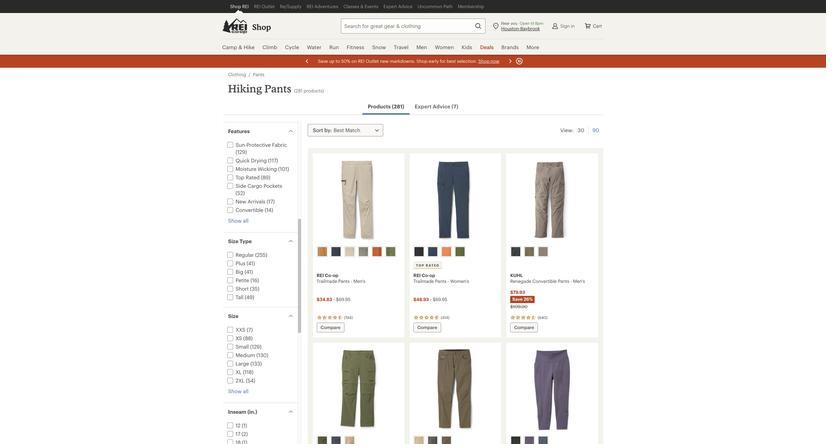 Task type: locate. For each thing, give the bounding box(es) containing it.
top up rei co-op trailmade pants - women's
[[416, 264, 425, 268]]

(7) inside button
[[452, 103, 459, 109]]

side cargo pockets link
[[226, 183, 282, 189]]

show all button down 2xl
[[228, 388, 249, 395]]

burnt olive image
[[525, 247, 534, 256], [442, 437, 451, 444]]

0 vertical spatial black image
[[415, 247, 424, 256]]

blue nights image
[[332, 247, 341, 256], [428, 247, 438, 256]]

0 vertical spatial convertible
[[236, 207, 264, 213]]

co- inside rei co-op trailmade pants - women's
[[422, 273, 430, 278]]

group for kuhl renegade convertible pants - men's 0 image
[[509, 245, 595, 259]]

None field
[[341, 18, 486, 33]]

& left "events"
[[361, 4, 364, 9]]

outlet up shop link
[[262, 4, 275, 9]]

rei right shop rei
[[254, 4, 261, 9]]

copper clay image left woodland olive icon
[[373, 247, 382, 256]]

size up xxs 'link'
[[228, 313, 239, 319]]

0 horizontal spatial blue nights image
[[332, 247, 341, 256]]

graystone image
[[525, 437, 534, 444]]

1 show from the top
[[228, 218, 242, 224]]

1 blue nights image from the left
[[332, 247, 341, 256]]

group for kuhl radikl pants - men's 0 image
[[412, 435, 498, 444]]

0 vertical spatial expert
[[384, 4, 397, 9]]

large
[[236, 361, 249, 367]]

trailmade inside rei co-op trailmade pants - men's
[[317, 279, 337, 284]]

outlet inside promotional messages marquee
[[366, 58, 379, 64]]

convertible right the renegade
[[533, 279, 557, 284]]

up
[[329, 58, 335, 64]]

2 show from the top
[[228, 388, 242, 395]]

kuhl radikl pants - men's 0 image
[[414, 347, 498, 433]]

burnt olive image right "koal" icon
[[525, 247, 534, 256]]

1 horizontal spatial burnt olive image
[[525, 247, 534, 256]]

rei for rei adventures
[[307, 4, 313, 9]]

1 vertical spatial show all button
[[228, 388, 249, 395]]

advice for expert advice (7)
[[433, 103, 451, 109]]

pants inside kuhl renegade convertible pants - men's
[[558, 279, 570, 284]]

(129) inside xxs (7) xs (88) small (129) medium (130) large (133) xl (118) 2xl (54)
[[250, 344, 262, 350]]

1 horizontal spatial men's
[[573, 279, 585, 284]]

1 vertical spatial convertible
[[533, 279, 557, 284]]

size for size type
[[228, 238, 239, 244]]

rei left adventures
[[307, 4, 313, 9]]

1 horizontal spatial advice
[[433, 103, 451, 109]]

1 vertical spatial expert
[[415, 103, 432, 109]]

size inside 'dropdown button'
[[228, 238, 239, 244]]

group for rei co-op trailmade pants - women's 0 image
[[412, 245, 498, 259]]

& for classes
[[361, 4, 364, 9]]

$69.95 right $34.83 on the left of the page
[[336, 297, 351, 302]]

2xl
[[236, 378, 245, 384]]

rei inside rei co-op trailmade pants - women's
[[414, 273, 421, 278]]

expert right (281) on the left top of page
[[415, 103, 432, 109]]

1 vertical spatial size
[[228, 313, 239, 319]]

1 horizontal spatial trailmade
[[414, 279, 434, 284]]

copper clay image
[[373, 247, 382, 256], [442, 247, 451, 256]]

1 horizontal spatial compare button
[[414, 323, 442, 333]]

pants inside rei co-op trailmade pants - men's
[[338, 279, 350, 284]]

cargo
[[248, 183, 262, 189]]

to
[[336, 58, 340, 64]]

0 horizontal spatial save
[[318, 58, 328, 64]]

expert advice (7) button
[[410, 100, 464, 113]]

1 men's from the left
[[354, 279, 366, 284]]

2 blue nights image from the left
[[428, 247, 438, 256]]

1 horizontal spatial &
[[361, 4, 364, 9]]

1 vertical spatial (41)
[[245, 269, 253, 275]]

op up $34.83 - $69.95
[[333, 273, 339, 278]]

0 vertical spatial (7)
[[452, 103, 459, 109]]

0 vertical spatial save
[[318, 58, 328, 64]]

black image left graystone icon
[[512, 437, 521, 444]]

now
[[491, 58, 500, 64]]

trailmade
[[317, 279, 337, 284], [414, 279, 434, 284]]

rei right on on the top of page
[[358, 58, 365, 64]]

0 vertical spatial (41)
[[247, 260, 255, 267]]

compare button for - $69.95
[[317, 323, 345, 333]]

0 horizontal spatial co-
[[325, 273, 333, 278]]

rei inside rei co-op trailmade pants - men's
[[317, 273, 324, 278]]

expert inside 'shop' banner
[[384, 4, 397, 9]]

near
[[502, 21, 510, 25]]

co- inside rei co-op trailmade pants - men's
[[325, 273, 333, 278]]

$69.95
[[336, 297, 351, 302], [433, 297, 448, 302]]

1 all from the top
[[243, 218, 249, 224]]

show down convertible link
[[228, 218, 242, 224]]

regular
[[236, 252, 254, 258]]

climb
[[263, 44, 277, 50]]

show all for 2xl
[[228, 388, 249, 395]]

size left type
[[228, 238, 239, 244]]

moisture
[[236, 166, 257, 172]]

& inside dropdown button
[[239, 44, 242, 50]]

kuhl renegade convertible pants - men's 0 image
[[511, 157, 594, 244]]

op
[[333, 273, 339, 278], [430, 273, 435, 278]]

convertible down the new arrivals link
[[236, 207, 264, 213]]

1 op from the left
[[333, 273, 339, 278]]

size for size
[[228, 313, 239, 319]]

show down 2xl link
[[228, 388, 242, 395]]

baybrook
[[521, 26, 540, 31]]

0 horizontal spatial men's
[[354, 279, 366, 284]]

2 show all from the top
[[228, 388, 249, 395]]

inseam (in.)
[[228, 409, 257, 415]]

advice
[[398, 4, 413, 9], [433, 103, 451, 109]]

0 horizontal spatial $69.95
[[336, 297, 351, 302]]

expert advice
[[384, 4, 413, 9]]

1 copper clay image from the left
[[373, 247, 382, 256]]

rei for rei co-op trailmade pants - men's
[[317, 273, 324, 278]]

brands button
[[498, 39, 523, 55]]

1 horizontal spatial $69.95
[[433, 297, 448, 302]]

protective
[[247, 142, 271, 148]]

selection.
[[457, 58, 477, 64]]

outlet
[[262, 4, 275, 9], [366, 58, 379, 64]]

renegade
[[511, 279, 532, 284]]

group
[[316, 245, 402, 259], [412, 245, 498, 259], [509, 245, 595, 259], [316, 435, 402, 444], [412, 435, 498, 444], [509, 435, 595, 444]]

asphalt image
[[332, 437, 341, 444]]

1 $69.95 from the left
[[336, 297, 351, 302]]

trailmade down top rated at the right bottom
[[414, 279, 434, 284]]

1 show all button from the top
[[228, 217, 249, 224]]

camp & hike
[[222, 44, 255, 50]]

2 horizontal spatial compare
[[515, 325, 534, 330]]

0 vertical spatial outlet
[[262, 4, 275, 9]]

(89)
[[261, 174, 271, 181]]

- inside kuhl renegade convertible pants - men's
[[571, 279, 572, 284]]

rated down moisture wicking link
[[246, 174, 260, 181]]

run button
[[326, 39, 343, 55]]

(1)
[[242, 423, 247, 429]]

new
[[380, 58, 389, 64]]

size type button
[[223, 233, 298, 250]]

0 horizontal spatial compare
[[321, 325, 341, 330]]

cycle button
[[281, 39, 303, 55]]

0 horizontal spatial compare button
[[317, 323, 345, 333]]

0 vertical spatial rated
[[246, 174, 260, 181]]

(130)
[[257, 352, 268, 358]]

show for sun-protective fabric (129) quick drying (117) moisture wicking (101) top rated (89) side cargo pockets (52) new arrivals (17) convertible (14)
[[228, 218, 242, 224]]

$48.93
[[414, 297, 429, 302]]

2 trailmade from the left
[[414, 279, 434, 284]]

plus link
[[226, 260, 245, 267]]

burnt olive image right carbon icon
[[442, 437, 451, 444]]

(118)
[[243, 369, 254, 375]]

compare down $48.93 - $69.95
[[418, 325, 438, 330]]

blue nights image up top rated at the right bottom
[[428, 247, 438, 256]]

expert right "events"
[[384, 4, 397, 9]]

1 horizontal spatial blue nights image
[[428, 247, 438, 256]]

1 size from the top
[[228, 238, 239, 244]]

2 $69.95 from the left
[[433, 297, 448, 302]]

1 horizontal spatial save
[[513, 297, 523, 302]]

uncommon path link
[[415, 0, 456, 13]]

1 horizontal spatial expert
[[415, 103, 432, 109]]

rei outlet link
[[252, 0, 278, 13]]

op down top rated at the right bottom
[[430, 273, 435, 278]]

(54)
[[246, 378, 255, 384]]

black image for 'group' related to rei co-op flash hybrid tights - women's 0 image
[[512, 437, 521, 444]]

0 horizontal spatial &
[[239, 44, 242, 50]]

outlet left new
[[366, 58, 379, 64]]

in
[[571, 23, 575, 29]]

features button
[[223, 123, 298, 140]]

show all down convertible link
[[228, 218, 249, 224]]

0 horizontal spatial outlet
[[262, 4, 275, 9]]

1 horizontal spatial co-
[[422, 273, 430, 278]]

advice inside button
[[433, 103, 451, 109]]

1 show all from the top
[[228, 218, 249, 224]]

houston-
[[502, 26, 521, 31]]

0 horizontal spatial expert
[[384, 4, 397, 9]]

1 horizontal spatial (129)
[[250, 344, 262, 350]]

top up the side
[[236, 174, 245, 181]]

1 vertical spatial &
[[239, 44, 242, 50]]

0 vertical spatial top
[[236, 174, 245, 181]]

- inside rei co-op trailmade pants - men's
[[351, 279, 352, 284]]

trailmade up $34.83 on the left of the page
[[317, 279, 337, 284]]

1 horizontal spatial copper clay image
[[442, 247, 451, 256]]

blue nights image
[[539, 437, 548, 444]]

co- up $34.83 on the left of the page
[[325, 273, 333, 278]]

medium
[[236, 352, 255, 358]]

compare button down (414)
[[414, 323, 442, 333]]

1 horizontal spatial top
[[416, 264, 425, 268]]

(41) right big
[[245, 269, 253, 275]]

0 horizontal spatial advice
[[398, 4, 413, 9]]

blue nights image left "mushroom taupe" "image"
[[332, 247, 341, 256]]

1 vertical spatial top
[[416, 264, 425, 268]]

0 horizontal spatial top
[[236, 174, 245, 181]]

2 co- from the left
[[422, 273, 430, 278]]

black image up top rated at the right bottom
[[415, 247, 424, 256]]

1 vertical spatial all
[[243, 388, 249, 395]]

rei co-op flash hybrid tights - women's 0 image
[[511, 347, 594, 433]]

1 compare button from the left
[[317, 323, 345, 333]]

0 vertical spatial size
[[228, 238, 239, 244]]

3 compare button from the left
[[511, 323, 538, 333]]

1 compare from the left
[[321, 325, 341, 330]]

0 horizontal spatial copper clay image
[[373, 247, 382, 256]]

0 horizontal spatial rated
[[246, 174, 260, 181]]

1 vertical spatial show all
[[228, 388, 249, 395]]

rated up rei co-op trailmade pants - women's
[[426, 264, 440, 268]]

0 vertical spatial (129)
[[236, 149, 247, 155]]

None search field
[[330, 18, 486, 33]]

type
[[240, 238, 252, 244]]

save left up
[[318, 58, 328, 64]]

classes & events
[[344, 4, 379, 9]]

2 all from the top
[[243, 388, 249, 395]]

1 trailmade from the left
[[317, 279, 337, 284]]

more
[[527, 44, 540, 50]]

0 vertical spatial advice
[[398, 4, 413, 9]]

(129)
[[236, 149, 247, 155], [250, 344, 262, 350]]

2 horizontal spatial compare button
[[511, 323, 538, 333]]

0 horizontal spatial black image
[[415, 247, 424, 256]]

1 vertical spatial black image
[[512, 437, 521, 444]]

koal image
[[512, 247, 521, 256]]

trailmade inside rei co-op trailmade pants - women's
[[414, 279, 434, 284]]

0 vertical spatial all
[[243, 218, 249, 224]]

(281
[[294, 88, 303, 94]]

pants inside rei co-op trailmade pants - women's
[[435, 279, 447, 284]]

size button
[[223, 308, 298, 325]]

0 vertical spatial &
[[361, 4, 364, 9]]

save inside $79.93 save 26% $109.00
[[513, 297, 523, 302]]

(129) down sun-
[[236, 149, 247, 155]]

26%
[[524, 297, 533, 302]]

size inside dropdown button
[[228, 313, 239, 319]]

$69.95 for $34.83 - $69.95
[[336, 297, 351, 302]]

2 size from the top
[[228, 313, 239, 319]]

&
[[361, 4, 364, 9], [239, 44, 242, 50]]

top rated link
[[226, 174, 260, 181]]

1 horizontal spatial black image
[[512, 437, 521, 444]]

1 vertical spatial burnt olive image
[[442, 437, 451, 444]]

tall link
[[226, 294, 244, 300]]

save inside promotional messages marquee
[[318, 58, 328, 64]]

0 horizontal spatial burnt olive image
[[442, 437, 451, 444]]

rei down birch brown image
[[317, 273, 324, 278]]

hiking
[[228, 82, 262, 95]]

0 horizontal spatial convertible
[[236, 207, 264, 213]]

markdowns.
[[390, 58, 415, 64]]

women's
[[451, 279, 469, 284]]

inseam (in.) button
[[223, 403, 298, 421]]

3 compare from the left
[[515, 325, 534, 330]]

rei co-op, go to rei.com home page image
[[222, 18, 247, 34]]

convertible inside sun-protective fabric (129) quick drying (117) moisture wicking (101) top rated (89) side cargo pockets (52) new arrivals (17) convertible (14)
[[236, 207, 264, 213]]

1 vertical spatial advice
[[433, 103, 451, 109]]

2 op from the left
[[430, 273, 435, 278]]

quick
[[236, 157, 250, 164]]

xxs link
[[226, 327, 246, 333]]

op for women's
[[430, 273, 435, 278]]

advice inside 'shop' banner
[[398, 4, 413, 9]]

op inside rei co-op trailmade pants - men's
[[333, 273, 339, 278]]

expert for expert advice (7)
[[415, 103, 432, 109]]

save down $79.93
[[513, 297, 523, 302]]

all
[[243, 218, 249, 224], [243, 388, 249, 395]]

show all button down convertible link
[[228, 217, 249, 224]]

1 horizontal spatial (7)
[[452, 103, 459, 109]]

co- down top rated at the right bottom
[[422, 273, 430, 278]]

all down (54) on the left of page
[[243, 388, 249, 395]]

0 horizontal spatial trailmade
[[317, 279, 337, 284]]

1 co- from the left
[[325, 273, 333, 278]]

brands
[[502, 44, 519, 50]]

uncommon path
[[418, 4, 453, 9]]

large link
[[226, 361, 249, 367]]

0 horizontal spatial (7)
[[247, 327, 253, 333]]

0 horizontal spatial (129)
[[236, 149, 247, 155]]

xl
[[236, 369, 242, 375]]

& left hike
[[239, 44, 242, 50]]

black image
[[415, 247, 424, 256], [512, 437, 521, 444]]

(41) right plus in the bottom left of the page
[[247, 260, 255, 267]]

0 vertical spatial show all button
[[228, 217, 249, 224]]

rei down top rated at the right bottom
[[414, 273, 421, 278]]

camp
[[222, 44, 237, 50]]

show all button for xxs (7) xs (88) small (129) medium (130) large (133) xl (118) 2xl (54)
[[228, 388, 249, 395]]

0 horizontal spatial op
[[333, 273, 339, 278]]

$34.83 - $69.95
[[317, 297, 351, 302]]

products (281) button
[[363, 100, 410, 115]]

0 vertical spatial show all
[[228, 218, 249, 224]]

compare down $109.00
[[515, 325, 534, 330]]

expert inside button
[[415, 103, 432, 109]]

1 horizontal spatial outlet
[[366, 58, 379, 64]]

1 vertical spatial outlet
[[366, 58, 379, 64]]

op inside rei co-op trailmade pants - women's
[[430, 273, 435, 278]]

1 vertical spatial (7)
[[247, 327, 253, 333]]

1 vertical spatial (129)
[[250, 344, 262, 350]]

outlet inside 'shop' banner
[[262, 4, 275, 9]]

1 vertical spatial save
[[513, 297, 523, 302]]

2 show all button from the top
[[228, 388, 249, 395]]

sun-protective fabric (129) quick drying (117) moisture wicking (101) top rated (89) side cargo pockets (52) new arrivals (17) convertible (14)
[[236, 142, 289, 213]]

0 vertical spatial show
[[228, 218, 242, 224]]

rei inside promotional messages marquee
[[358, 58, 365, 64]]

inseam
[[228, 409, 246, 415]]

(129) inside sun-protective fabric (129) quick drying (117) moisture wicking (101) top rated (89) side cargo pockets (52) new arrivals (17) convertible (14)
[[236, 149, 247, 155]]

woodland olive image
[[456, 247, 465, 256]]

$69.95 for $48.93 - $69.95
[[433, 297, 448, 302]]

fossil image
[[415, 437, 424, 444]]

group for rei co-op flash hybrid tights - women's 0 image
[[509, 435, 595, 444]]

- inside rei co-op trailmade pants - women's
[[448, 279, 449, 284]]

all down convertible link
[[243, 218, 249, 224]]

farro image
[[345, 437, 354, 444]]

$69.95 right the $48.93
[[433, 297, 448, 302]]

co- for rei co-op trailmade pants - men's
[[325, 273, 333, 278]]

black image for 'group' associated with rei co-op trailmade pants - women's 0 image
[[415, 247, 424, 256]]

save
[[318, 58, 328, 64], [513, 297, 523, 302]]

fitness button
[[343, 39, 368, 55]]

compare button down (640)
[[511, 323, 538, 333]]

(35)
[[250, 286, 260, 292]]

shop left early
[[417, 58, 428, 64]]

open
[[520, 21, 530, 25]]

copper clay image left woodland olive image
[[442, 247, 451, 256]]

show all down 2xl
[[228, 388, 249, 395]]

2 copper clay image from the left
[[442, 247, 451, 256]]

(7)
[[452, 103, 459, 109], [247, 327, 253, 333]]

1 horizontal spatial convertible
[[533, 279, 557, 284]]

1 horizontal spatial op
[[430, 273, 435, 278]]

compare down $34.83 - $69.95
[[321, 325, 341, 330]]

& inside "link"
[[361, 4, 364, 9]]

1 horizontal spatial compare
[[418, 325, 438, 330]]

(129) up (130)
[[250, 344, 262, 350]]

1 horizontal spatial rated
[[426, 264, 440, 268]]

2 men's from the left
[[573, 279, 585, 284]]

compare button down (194)
[[317, 323, 345, 333]]

show all for convertible
[[228, 218, 249, 224]]

1 vertical spatial show
[[228, 388, 242, 395]]



Task type: vqa. For each thing, say whether or not it's contained in the screenshot.


Task type: describe. For each thing, give the bounding box(es) containing it.
17
[[236, 431, 240, 437]]

size type
[[228, 238, 252, 244]]

blue nights image for (194)
[[332, 247, 341, 256]]

rei co-op trailmade pants - women's
[[414, 273, 469, 284]]

17 link
[[226, 431, 240, 437]]

snow button
[[368, 39, 390, 55]]

early
[[429, 58, 439, 64]]

men's inside kuhl renegade convertible pants - men's
[[573, 279, 585, 284]]

kuhl
[[511, 273, 523, 278]]

pockets
[[264, 183, 282, 189]]

(52)
[[236, 190, 245, 196]]

kids button
[[458, 39, 476, 55]]

kuhl renegade convertible pants - men's
[[511, 273, 585, 284]]

regular link
[[226, 252, 254, 258]]

khaki image
[[539, 247, 548, 256]]

deals button
[[476, 39, 498, 55]]

re/supply link
[[278, 0, 304, 13]]

xxs (7) xs (88) small (129) medium (130) large (133) xl (118) 2xl (54)
[[236, 327, 268, 384]]

mushroom taupe image
[[345, 247, 354, 256]]

group for "rei co-op trailmade pants - men's 0" "image"
[[316, 245, 402, 259]]

adventures
[[315, 4, 338, 9]]

products
[[368, 103, 391, 109]]

deals
[[480, 44, 494, 50]]

xs
[[236, 335, 242, 341]]

convertible inside kuhl renegade convertible pants - men's
[[533, 279, 557, 284]]

shop link
[[252, 22, 271, 32]]

(255)
[[255, 252, 267, 258]]

rei co-op trailmade pants - women's 0 image
[[414, 157, 498, 244]]

all for convertible
[[243, 218, 249, 224]]

30
[[578, 127, 585, 133]]

xs link
[[226, 335, 242, 341]]

men button
[[413, 39, 431, 55]]

products (281)
[[368, 103, 405, 109]]

arrivals
[[248, 198, 266, 205]]

expert advice link
[[381, 0, 415, 13]]

op for men's
[[333, 273, 339, 278]]

$79.93
[[511, 290, 525, 295]]

(14)
[[265, 207, 273, 213]]

clothing
[[228, 72, 246, 77]]

search image
[[475, 22, 483, 30]]

tall
[[236, 294, 244, 300]]

all for 2xl
[[243, 388, 249, 395]]

plus
[[236, 260, 245, 267]]

Search for great gear & clothing text field
[[341, 18, 486, 33]]

& for camp
[[239, 44, 242, 50]]

trailmade for rei co-op trailmade pants - women's
[[414, 279, 434, 284]]

big link
[[226, 269, 243, 275]]

pants link
[[253, 72, 265, 78]]

on
[[352, 58, 357, 64]]

(7) inside xxs (7) xs (88) small (129) medium (130) large (133) xl (118) 2xl (54)
[[247, 327, 253, 333]]

clothing / pants
[[228, 72, 265, 77]]

2 compare button from the left
[[414, 323, 442, 333]]

sign in link
[[549, 19, 578, 32]]

8pm
[[535, 21, 544, 25]]

co- for rei co-op trailmade pants - women's
[[422, 273, 430, 278]]

none search field inside 'shop' banner
[[330, 18, 486, 33]]

advice for expert advice
[[398, 4, 413, 9]]

pause banner message scrolling image
[[516, 57, 523, 65]]

xxs
[[236, 327, 246, 333]]

rated inside sun-protective fabric (129) quick drying (117) moisture wicking (101) top rated (89) side cargo pockets (52) new arrivals (17) convertible (14)
[[246, 174, 260, 181]]

(101)
[[278, 166, 289, 172]]

top inside sun-protective fabric (129) quick drying (117) moisture wicking (101) top rated (89) side cargo pockets (52) new arrivals (17) convertible (14)
[[236, 174, 245, 181]]

$34.83
[[317, 297, 332, 302]]

shop banner
[[0, 0, 827, 55]]

blue nights image for - $69.95
[[428, 247, 438, 256]]

men's inside rei co-op trailmade pants - men's
[[354, 279, 366, 284]]

next message image
[[507, 57, 514, 65]]

fitness
[[347, 44, 365, 50]]

(194)
[[344, 315, 353, 320]]

none field inside 'shop' banner
[[341, 18, 486, 33]]

(117)
[[268, 157, 278, 164]]

cycle
[[285, 44, 299, 50]]

$109.00
[[511, 304, 528, 310]]

products)
[[304, 88, 324, 94]]

army cot green image
[[318, 437, 327, 444]]

2 compare from the left
[[418, 325, 438, 330]]

classes & events link
[[341, 0, 381, 13]]

$79.93 save 26% $109.00
[[511, 290, 533, 310]]

rei for rei co-op trailmade pants - women's
[[414, 273, 421, 278]]

new arrivals link
[[226, 198, 266, 205]]

view:
[[561, 127, 574, 133]]

uncommon
[[418, 4, 443, 9]]

sign in
[[561, 23, 575, 29]]

90
[[593, 127, 600, 133]]

2xl link
[[226, 378, 245, 384]]

(133)
[[251, 361, 262, 367]]

expert for expert advice
[[384, 4, 397, 9]]

$48.93 - $69.95
[[414, 297, 448, 302]]

show all button for sun-protective fabric (129) quick drying (117) moisture wicking (101) top rated (89) side cargo pockets (52) new arrivals (17) convertible (14)
[[228, 217, 249, 224]]

birch brown image
[[318, 247, 327, 256]]

trailmade for rei co-op trailmade pants - men's
[[317, 279, 337, 284]]

medium link
[[226, 352, 255, 358]]

new
[[236, 198, 246, 205]]

travel
[[394, 44, 409, 50]]

membership link
[[456, 0, 487, 13]]

rei outlet
[[254, 4, 275, 9]]

shop down rei outlet link
[[252, 22, 271, 32]]

compare for - $69.95
[[321, 325, 341, 330]]

moisture wicking link
[[226, 166, 277, 172]]

(16)
[[251, 277, 259, 283]]

carbon image
[[428, 437, 438, 444]]

rei co-op sahara convertible pants - women's 0 image
[[317, 347, 401, 433]]

petite
[[236, 277, 249, 283]]

compare for save 26%
[[515, 325, 534, 330]]

show for xxs (7) xs (88) small (129) medium (130) large (133) xl (118) 2xl (54)
[[228, 388, 242, 395]]

rei co-op trailmade pants - men's 0 image
[[317, 157, 401, 244]]

classes
[[344, 4, 359, 9]]

compare button for save 26%
[[511, 323, 538, 333]]

sun-protective fabric link
[[226, 142, 287, 148]]

90 link
[[593, 126, 600, 135]]

0 vertical spatial burnt olive image
[[525, 247, 534, 256]]

small link
[[226, 344, 249, 350]]

woodland olive image
[[386, 247, 395, 256]]

1 vertical spatial rated
[[426, 264, 440, 268]]

(2)
[[242, 431, 248, 437]]

shop up rei co-op, go to rei.com home page image
[[230, 4, 241, 9]]

stratus gray image
[[359, 247, 368, 256]]

shop left now
[[478, 58, 489, 64]]

group for rei co-op sahara convertible pants - women's 0 image
[[316, 435, 402, 444]]

xl link
[[226, 369, 242, 375]]

sun-
[[236, 142, 247, 148]]

women
[[435, 44, 454, 50]]

short
[[236, 286, 249, 292]]

rei for rei outlet
[[254, 4, 261, 9]]

kids
[[462, 44, 473, 50]]

top rated
[[416, 264, 440, 268]]

events
[[365, 4, 379, 9]]

rei left rei outlet
[[242, 4, 249, 9]]

rei co-op, go to rei.com home page link
[[222, 18, 247, 34]]

promotional messages marquee
[[0, 55, 827, 68]]

save up to 50% on rei outlet new markdowns. shop early for best selection. shop now
[[318, 58, 500, 64]]

previous message image
[[303, 57, 311, 65]]



